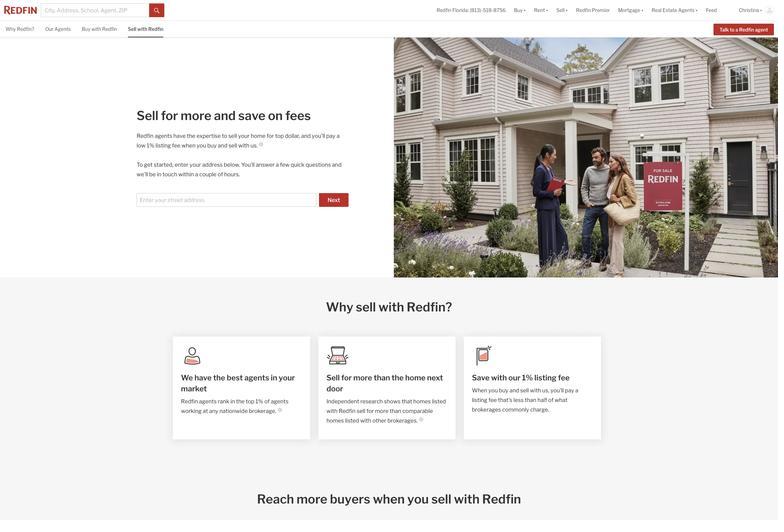Task type: describe. For each thing, give the bounding box(es) containing it.
(813)-
[[470, 7, 484, 13]]

to inside talk to a redfin agent button
[[731, 27, 735, 33]]

and down expertise
[[218, 143, 228, 149]]

save
[[472, 374, 490, 383]]

▾ for sell ▾
[[566, 7, 569, 13]]

for inside independent research shows that homes listed with redfin sell for more than comparable homes listed with other brokerages.
[[367, 408, 374, 415]]

▾ for mortgage ▾
[[642, 7, 644, 13]]

your inside the to get started, enter your address below. you'll answer a few quick questions and we'll be in touch within a couple of hours.
[[190, 162, 201, 168]]

when
[[472, 388, 488, 394]]

within
[[179, 171, 194, 178]]

rent
[[535, 7, 546, 13]]

fees
[[286, 108, 311, 123]]

real estate agents ▾ link
[[652, 0, 699, 21]]

buy inside when you buy and sell with us, you'll pay a listing fee that's less than half of what brokerages commonly charge.
[[500, 388, 509, 394]]

at
[[203, 408, 208, 415]]

buy ▾
[[515, 7, 527, 13]]

nationwide
[[220, 408, 248, 415]]

and inside the to get started, enter your address below. you'll answer a few quick questions and we'll be in touch within a couple of hours.
[[332, 162, 342, 168]]

1 vertical spatial listed
[[346, 418, 359, 425]]

submit search image
[[154, 8, 160, 13]]

redfin? inside "link"
[[17, 26, 34, 32]]

buy for buy with redfin
[[82, 26, 91, 32]]

buy ▾ button
[[515, 0, 527, 21]]

real
[[652, 7, 662, 13]]

sell ▾
[[557, 7, 569, 13]]

agent
[[756, 27, 769, 33]]

disclaimer image for than
[[420, 418, 424, 422]]

redfin agents rank in the top 1% of agents working at any nationwide brokerage.
[[181, 399, 289, 415]]

half
[[538, 397, 548, 404]]

talk to a redfin agent button
[[715, 24, 775, 35]]

sell inside independent research shows that homes listed with redfin sell for more than comparable homes listed with other brokerages.
[[357, 408, 366, 415]]

address
[[202, 162, 223, 168]]

City, Address, School, Agent, ZIP search field
[[41, 3, 149, 17]]

when inside redfin agents have the expertise to sell your home for top dollar, and you'll pay a low 1% listing fee when you buy and sell with us.
[[182, 143, 196, 149]]

home inside redfin agents have the expertise to sell your home for top dollar, and you'll pay a low 1% listing fee when you buy and sell with us.
[[251, 133, 266, 139]]

mortgage ▾ button
[[615, 0, 648, 21]]

an agent with customers in front of a redfin listing sign image
[[394, 37, 779, 278]]

1 horizontal spatial listed
[[432, 399, 446, 405]]

you'll inside redfin agents have the expertise to sell your home for top dollar, and you'll pay a low 1% listing fee when you buy and sell with us.
[[312, 133, 325, 139]]

sell for sell ▾
[[557, 7, 565, 13]]

brokerages.
[[388, 418, 418, 425]]

agents inside dropdown button
[[679, 7, 695, 13]]

few
[[280, 162, 290, 168]]

other
[[373, 418, 387, 425]]

we'll
[[137, 171, 148, 178]]

and up expertise
[[214, 108, 236, 123]]

comparable
[[403, 408, 433, 415]]

sell with redfin
[[128, 26, 164, 32]]

talk
[[720, 27, 730, 33]]

we have the best agents in your market
[[181, 374, 295, 394]]

expertise
[[197, 133, 221, 139]]

we
[[181, 374, 193, 383]]

independent
[[327, 399, 360, 405]]

redfin inside button
[[577, 7, 592, 13]]

redfin agents have the expertise to sell your home for top dollar, and you'll pay a low 1% listing fee when you buy and sell with us.
[[137, 133, 340, 149]]

reach more buyers when you sell with redfin
[[257, 492, 522, 507]]

touch
[[163, 171, 177, 178]]

independent research shows that homes listed with redfin sell for more than comparable homes listed with other brokerages.
[[327, 399, 446, 425]]

brokerages
[[472, 407, 502, 414]]

rank
[[218, 399, 230, 405]]

sell ▾ button
[[553, 0, 573, 21]]

than inside independent research shows that homes listed with redfin sell for more than comparable homes listed with other brokerages.
[[390, 408, 402, 415]]

▾ for rent ▾
[[547, 7, 549, 13]]

1% inside save with our 1% listing fee link
[[523, 374, 533, 383]]

2 horizontal spatial fee
[[559, 374, 570, 383]]

1 horizontal spatial homes
[[414, 399, 431, 405]]

buy for buy ▾
[[515, 7, 523, 13]]

next
[[428, 374, 444, 383]]

listing inside redfin agents have the expertise to sell your home for top dollar, and you'll pay a low 1% listing fee when you buy and sell with us.
[[156, 143, 171, 149]]

in inside redfin agents rank in the top 1% of agents working at any nationwide brokerage.
[[231, 399, 235, 405]]

rent ▾
[[535, 7, 549, 13]]

redfin premier button
[[573, 0, 615, 21]]

christina
[[740, 7, 760, 13]]

estate
[[663, 7, 678, 13]]

sell with redfin link
[[128, 21, 164, 37]]

to inside redfin agents have the expertise to sell your home for top dollar, and you'll pay a low 1% listing fee when you buy and sell with us.
[[222, 133, 227, 139]]

buy with redfin link
[[82, 21, 117, 37]]

you inside when you buy and sell with us, you'll pay a listing fee that's less than half of what brokerages commonly charge.
[[489, 388, 498, 394]]

1 vertical spatial homes
[[327, 418, 344, 425]]

buy ▾ button
[[510, 0, 531, 21]]

illustration of a yard sign image
[[472, 345, 494, 367]]

more inside the sell for more than the home next door
[[354, 374, 373, 383]]

be
[[149, 171, 156, 178]]

sell for sell with redfin
[[128, 26, 136, 32]]

talk to a redfin agent
[[720, 27, 769, 33]]

our agents
[[45, 26, 71, 32]]

hours.
[[224, 171, 240, 178]]

redfin florida: (813)-518-8756
[[437, 7, 506, 13]]

pay inside redfin agents have the expertise to sell your home for top dollar, and you'll pay a low 1% listing fee when you buy and sell with us.
[[327, 133, 336, 139]]

dollar,
[[285, 133, 300, 139]]

to get started, enter your address below. you'll answer a few quick questions and we'll be in touch within a couple of hours.
[[137, 162, 342, 178]]

our
[[509, 374, 521, 383]]

rent ▾ button
[[531, 0, 553, 21]]

mortgage ▾ button
[[619, 0, 644, 21]]

agents inside redfin agents have the expertise to sell your home for top dollar, and you'll pay a low 1% listing fee when you buy and sell with us.
[[155, 133, 172, 139]]

redfin inside independent research shows that homes listed with redfin sell for more than comparable homes listed with other brokerages.
[[339, 408, 356, 415]]

buy inside redfin agents have the expertise to sell your home for top dollar, and you'll pay a low 1% listing fee when you buy and sell with us.
[[208, 143, 217, 149]]

us,
[[543, 388, 550, 394]]

christina ▾
[[740, 7, 763, 13]]

brokerage.
[[249, 408, 277, 415]]

next
[[328, 197, 340, 204]]

reach
[[257, 492, 294, 507]]

than inside the sell for more than the home next door
[[374, 374, 391, 383]]

next button
[[319, 193, 349, 207]]

when you buy and sell with us, you'll pay a listing fee that's less than half of what brokerages commonly charge.
[[472, 388, 579, 414]]

you'll
[[242, 162, 255, 168]]

have inside we have the best agents in your market
[[195, 374, 212, 383]]

what
[[555, 397, 568, 404]]

door
[[327, 385, 344, 394]]

our agents link
[[45, 21, 71, 37]]

working
[[181, 408, 202, 415]]

that's
[[499, 397, 513, 404]]

mortgage ▾
[[619, 7, 644, 13]]

top inside redfin agents rank in the top 1% of agents working at any nationwide brokerage.
[[246, 399, 255, 405]]

1 horizontal spatial you
[[408, 492, 429, 507]]

listing inside when you buy and sell with us, you'll pay a listing fee that's less than half of what brokerages commonly charge.
[[472, 397, 488, 404]]

your inside we have the best agents in your market
[[279, 374, 295, 383]]

sell for more than the home next door
[[327, 374, 444, 394]]

than inside when you buy and sell with us, you'll pay a listing fee that's less than half of what brokerages commonly charge.
[[525, 397, 537, 404]]



Task type: locate. For each thing, give the bounding box(es) containing it.
2 vertical spatial than
[[390, 408, 402, 415]]

1 vertical spatial have
[[195, 374, 212, 383]]

pay inside when you buy and sell with us, you'll pay a listing fee that's less than half of what brokerages commonly charge.
[[566, 388, 575, 394]]

of right half
[[549, 397, 554, 404]]

buy
[[515, 7, 523, 13], [82, 26, 91, 32]]

listing down when
[[472, 397, 488, 404]]

and
[[214, 108, 236, 123], [302, 133, 311, 139], [218, 143, 228, 149], [332, 162, 342, 168], [510, 388, 520, 394]]

fee up what
[[559, 374, 570, 383]]

0 horizontal spatial when
[[182, 143, 196, 149]]

0 horizontal spatial pay
[[327, 133, 336, 139]]

have
[[174, 133, 186, 139], [195, 374, 212, 383]]

buy inside dropdown button
[[515, 7, 523, 13]]

1 vertical spatial than
[[525, 397, 537, 404]]

0 vertical spatial listed
[[432, 399, 446, 405]]

redfin inside redfin agents rank in the top 1% of agents working at any nationwide brokerage.
[[181, 399, 198, 405]]

of up brokerage.
[[265, 399, 270, 405]]

buy right 8756
[[515, 7, 523, 13]]

us.
[[251, 143, 258, 149]]

why
[[5, 26, 16, 32], [326, 300, 354, 315]]

save with our 1% listing fee
[[472, 374, 570, 383]]

0 vertical spatial buy
[[208, 143, 217, 149]]

why redfin? link
[[5, 21, 34, 37]]

0 horizontal spatial listing
[[156, 143, 171, 149]]

home inside the sell for more than the home next door
[[406, 374, 426, 383]]

homes up comparable
[[414, 399, 431, 405]]

feed
[[707, 7, 718, 13]]

sell inside the sell for more than the home next door
[[327, 374, 340, 383]]

listing up the us,
[[535, 374, 557, 383]]

you
[[197, 143, 206, 149], [489, 388, 498, 394], [408, 492, 429, 507]]

1 vertical spatial agents
[[55, 26, 71, 32]]

listing
[[156, 143, 171, 149], [535, 374, 557, 383], [472, 397, 488, 404]]

the
[[187, 133, 196, 139], [213, 374, 225, 383], [392, 374, 404, 383], [236, 399, 245, 405]]

0 vertical spatial agents
[[679, 7, 695, 13]]

top
[[275, 133, 284, 139], [246, 399, 255, 405]]

commonly
[[503, 407, 530, 414]]

0 vertical spatial have
[[174, 133, 186, 139]]

0 vertical spatial than
[[374, 374, 391, 383]]

3 ▾ from the left
[[566, 7, 569, 13]]

0 vertical spatial home
[[251, 133, 266, 139]]

started,
[[154, 162, 174, 168]]

2 vertical spatial you
[[408, 492, 429, 507]]

1 vertical spatial buy
[[82, 26, 91, 32]]

have up enter
[[174, 133, 186, 139]]

fee up enter
[[172, 143, 181, 149]]

1%
[[147, 143, 155, 149], [523, 374, 533, 383], [256, 399, 264, 405]]

have inside redfin agents have the expertise to sell your home for top dollar, and you'll pay a low 1% listing fee when you buy and sell with us.
[[174, 133, 186, 139]]

▾ right mortgage
[[642, 7, 644, 13]]

your up disclaimer icon
[[279, 374, 295, 383]]

real estate agents ▾ button
[[648, 0, 703, 21]]

▾ right rent ▾
[[566, 7, 569, 13]]

2 horizontal spatial listing
[[535, 374, 557, 383]]

0 vertical spatial when
[[182, 143, 196, 149]]

pay up questions
[[327, 133, 336, 139]]

2 horizontal spatial your
[[279, 374, 295, 383]]

0 vertical spatial fee
[[172, 143, 181, 149]]

your down save
[[238, 133, 250, 139]]

than left half
[[525, 397, 537, 404]]

0 horizontal spatial you'll
[[312, 133, 325, 139]]

listing up "started,"
[[156, 143, 171, 149]]

fee inside when you buy and sell with us, you'll pay a listing fee that's less than half of what brokerages commonly charge.
[[489, 397, 497, 404]]

for inside the sell for more than the home next door
[[342, 374, 352, 383]]

agents right our
[[55, 26, 71, 32]]

▾ for christina ▾
[[761, 7, 763, 13]]

enter
[[175, 162, 189, 168]]

questions
[[306, 162, 331, 168]]

disclaimer image
[[259, 143, 263, 147], [420, 418, 424, 422]]

1 vertical spatial top
[[246, 399, 255, 405]]

you'll right dollar,
[[312, 133, 325, 139]]

518-
[[484, 7, 494, 13]]

listed up comparable
[[432, 399, 446, 405]]

the left best
[[213, 374, 225, 383]]

0 horizontal spatial buy
[[208, 143, 217, 149]]

agents right estate
[[679, 7, 695, 13]]

sell for more and save on fees
[[137, 108, 311, 123]]

florida:
[[453, 7, 469, 13]]

2 vertical spatial in
[[231, 399, 235, 405]]

sell for sell for more and save on fees
[[137, 108, 159, 123]]

listed
[[432, 399, 446, 405], [346, 418, 359, 425]]

0 horizontal spatial disclaimer image
[[259, 143, 263, 147]]

more
[[181, 108, 212, 123], [354, 374, 373, 383], [375, 408, 389, 415], [297, 492, 328, 507]]

0 horizontal spatial top
[[246, 399, 255, 405]]

1 vertical spatial you'll
[[551, 388, 564, 394]]

redfin inside button
[[740, 27, 755, 33]]

the up shows at the bottom of page
[[392, 374, 404, 383]]

8756
[[494, 7, 506, 13]]

0 horizontal spatial buy
[[82, 26, 91, 32]]

feed button
[[703, 0, 736, 21]]

0 vertical spatial redfin?
[[17, 26, 34, 32]]

6 ▾ from the left
[[761, 7, 763, 13]]

1 horizontal spatial agents
[[679, 7, 695, 13]]

2 vertical spatial your
[[279, 374, 295, 383]]

1 ▾ from the left
[[524, 7, 527, 13]]

agents up at
[[199, 399, 217, 405]]

to
[[137, 162, 143, 168]]

research
[[361, 399, 383, 405]]

why inside "link"
[[5, 26, 16, 32]]

agents up disclaimer icon
[[271, 399, 289, 405]]

0 horizontal spatial in
[[157, 171, 162, 178]]

sell right rent ▾
[[557, 7, 565, 13]]

mortgage
[[619, 7, 641, 13]]

2 horizontal spatial you
[[489, 388, 498, 394]]

your inside redfin agents have the expertise to sell your home for top dollar, and you'll pay a low 1% listing fee when you buy and sell with us.
[[238, 133, 250, 139]]

the up nationwide
[[236, 399, 245, 405]]

disclaimer image down comparable
[[420, 418, 424, 422]]

agents up "started,"
[[155, 133, 172, 139]]

0 horizontal spatial you
[[197, 143, 206, 149]]

1 horizontal spatial have
[[195, 374, 212, 383]]

fee inside redfin agents have the expertise to sell your home for top dollar, and you'll pay a low 1% listing fee when you buy and sell with us.
[[172, 143, 181, 149]]

with inside when you buy and sell with us, you'll pay a listing fee that's less than half of what brokerages commonly charge.
[[531, 388, 542, 394]]

1 horizontal spatial home
[[406, 374, 426, 383]]

the inside redfin agents have the expertise to sell your home for top dollar, and you'll pay a low 1% listing fee when you buy and sell with us.
[[187, 133, 196, 139]]

1 vertical spatial 1%
[[523, 374, 533, 383]]

sell inside dropdown button
[[557, 7, 565, 13]]

4 ▾ from the left
[[642, 7, 644, 13]]

1 horizontal spatial buy
[[500, 388, 509, 394]]

shows
[[384, 399, 401, 405]]

why redfin?
[[5, 26, 34, 32]]

to right expertise
[[222, 133, 227, 139]]

redfin premier
[[577, 7, 611, 13]]

fee
[[172, 143, 181, 149], [559, 374, 570, 383], [489, 397, 497, 404]]

of inside redfin agents rank in the top 1% of agents working at any nationwide brokerage.
[[265, 399, 270, 405]]

get
[[144, 162, 153, 168]]

1 vertical spatial home
[[406, 374, 426, 383]]

for inside redfin agents have the expertise to sell your home for top dollar, and you'll pay a low 1% listing fee when you buy and sell with us.
[[267, 133, 274, 139]]

1% up brokerage.
[[256, 399, 264, 405]]

2 vertical spatial fee
[[489, 397, 497, 404]]

0 horizontal spatial to
[[222, 133, 227, 139]]

5 ▾ from the left
[[696, 7, 699, 13]]

a inside redfin agents have the expertise to sell your home for top dollar, and you'll pay a low 1% listing fee when you buy and sell with us.
[[337, 133, 340, 139]]

why sell with redfin?
[[326, 300, 453, 315]]

of inside when you buy and sell with us, you'll pay a listing fee that's less than half of what brokerages commonly charge.
[[549, 397, 554, 404]]

agents inside we have the best agents in your market
[[245, 374, 269, 383]]

1 vertical spatial in
[[271, 374, 277, 383]]

1% right our
[[523, 374, 533, 383]]

than up research at the bottom left of the page
[[374, 374, 391, 383]]

0 vertical spatial to
[[731, 27, 735, 33]]

in inside the to get started, enter your address below. you'll answer a few quick questions and we'll be in touch within a couple of hours.
[[157, 171, 162, 178]]

0 vertical spatial 1%
[[147, 143, 155, 149]]

and inside when you buy and sell with us, you'll pay a listing fee that's less than half of what brokerages commonly charge.
[[510, 388, 520, 394]]

Enter your street address search field
[[137, 193, 317, 207]]

you inside redfin agents have the expertise to sell your home for top dollar, and you'll pay a low 1% listing fee when you buy and sell with us.
[[197, 143, 206, 149]]

0 vertical spatial listing
[[156, 143, 171, 149]]

1 horizontal spatial disclaimer image
[[420, 418, 424, 422]]

buy down "city, address, school, agent, zip" search box
[[82, 26, 91, 32]]

1 horizontal spatial you'll
[[551, 388, 564, 394]]

0 horizontal spatial your
[[190, 162, 201, 168]]

to
[[731, 27, 735, 33], [222, 133, 227, 139]]

why for why redfin?
[[5, 26, 16, 32]]

▾ left rent
[[524, 7, 527, 13]]

0 horizontal spatial home
[[251, 133, 266, 139]]

home up us.
[[251, 133, 266, 139]]

couple
[[200, 171, 217, 178]]

the inside we have the best agents in your market
[[213, 374, 225, 383]]

2 ▾ from the left
[[547, 7, 549, 13]]

fee up brokerages
[[489, 397, 497, 404]]

1 horizontal spatial your
[[238, 133, 250, 139]]

pay up what
[[566, 388, 575, 394]]

redfin inside redfin agents have the expertise to sell your home for top dollar, and you'll pay a low 1% listing fee when you buy and sell with us.
[[137, 133, 154, 139]]

0 horizontal spatial of
[[218, 171, 223, 178]]

top left dollar,
[[275, 133, 284, 139]]

sell right buy with redfin
[[128, 26, 136, 32]]

in
[[157, 171, 162, 178], [271, 374, 277, 383], [231, 399, 235, 405]]

▾
[[524, 7, 527, 13], [547, 7, 549, 13], [566, 7, 569, 13], [642, 7, 644, 13], [696, 7, 699, 13], [761, 7, 763, 13]]

sell up door
[[327, 374, 340, 383]]

have up market
[[195, 374, 212, 383]]

0 vertical spatial your
[[238, 133, 250, 139]]

top up brokerage.
[[246, 399, 255, 405]]

sell for sell for more than the home next door
[[327, 374, 340, 383]]

0 vertical spatial you
[[197, 143, 206, 149]]

1 vertical spatial listing
[[535, 374, 557, 383]]

charge.
[[531, 407, 550, 414]]

you'll
[[312, 133, 325, 139], [551, 388, 564, 394]]

than
[[374, 374, 391, 383], [525, 397, 537, 404], [390, 408, 402, 415]]

buy
[[208, 143, 217, 149], [500, 388, 509, 394]]

home left next on the right of page
[[406, 374, 426, 383]]

1 horizontal spatial in
[[231, 399, 235, 405]]

1 horizontal spatial when
[[373, 492, 405, 507]]

when
[[182, 143, 196, 149], [373, 492, 405, 507]]

▾ right rent
[[547, 7, 549, 13]]

homes down independent
[[327, 418, 344, 425]]

disclaimer image
[[278, 408, 282, 412]]

of
[[218, 171, 223, 178], [549, 397, 554, 404], [265, 399, 270, 405]]

1 horizontal spatial redfin?
[[407, 300, 453, 315]]

1 vertical spatial why
[[326, 300, 354, 315]]

agents
[[155, 133, 172, 139], [245, 374, 269, 383], [199, 399, 217, 405], [271, 399, 289, 405]]

buyers
[[330, 492, 371, 507]]

more inside independent research shows that homes listed with redfin sell for more than comparable homes listed with other brokerages.
[[375, 408, 389, 415]]

buy with redfin
[[82, 26, 117, 32]]

2 vertical spatial 1%
[[256, 399, 264, 405]]

quick
[[291, 162, 305, 168]]

on
[[268, 108, 283, 123]]

0 horizontal spatial agents
[[55, 26, 71, 32]]

buy down expertise
[[208, 143, 217, 149]]

1 horizontal spatial pay
[[566, 388, 575, 394]]

0 horizontal spatial have
[[174, 133, 186, 139]]

0 horizontal spatial fee
[[172, 143, 181, 149]]

1 vertical spatial you
[[489, 388, 498, 394]]

the inside redfin agents rank in the top 1% of agents working at any nationwide brokerage.
[[236, 399, 245, 405]]

than down shows at the bottom of page
[[390, 408, 402, 415]]

1 horizontal spatial of
[[265, 399, 270, 405]]

1 vertical spatial buy
[[500, 388, 509, 394]]

agents right best
[[245, 374, 269, 383]]

we have the best agents in your market link
[[181, 373, 302, 395]]

sell
[[229, 133, 237, 139], [229, 143, 237, 149], [356, 300, 376, 315], [521, 388, 529, 394], [357, 408, 366, 415], [432, 492, 452, 507]]

0 horizontal spatial homes
[[327, 418, 344, 425]]

save with our 1% listing fee link
[[472, 373, 593, 384]]

▾ left 'feed'
[[696, 7, 699, 13]]

you'll inside when you buy and sell with us, you'll pay a listing fee that's less than half of what brokerages commonly charge.
[[551, 388, 564, 394]]

0 vertical spatial in
[[157, 171, 162, 178]]

1 vertical spatial to
[[222, 133, 227, 139]]

market
[[181, 385, 207, 394]]

▾ for buy ▾
[[524, 7, 527, 13]]

1% right low
[[147, 143, 155, 149]]

buy up that's at the right bottom of page
[[500, 388, 509, 394]]

and right dollar,
[[302, 133, 311, 139]]

of inside the to get started, enter your address below. you'll answer a few quick questions and we'll be in touch within a couple of hours.
[[218, 171, 223, 178]]

0 horizontal spatial 1%
[[147, 143, 155, 149]]

low
[[137, 143, 146, 149]]

a inside when you buy and sell with us, you'll pay a listing fee that's less than half of what brokerages commonly charge.
[[576, 388, 579, 394]]

1 horizontal spatial 1%
[[256, 399, 264, 405]]

you'll up what
[[551, 388, 564, 394]]

1 horizontal spatial fee
[[489, 397, 497, 404]]

▾ inside dropdown button
[[696, 7, 699, 13]]

illustration of the best agents image
[[181, 345, 203, 367]]

premier
[[593, 7, 611, 13]]

1% inside redfin agents rank in the top 1% of agents working at any nationwide brokerage.
[[256, 399, 264, 405]]

of left hours.
[[218, 171, 223, 178]]

1 horizontal spatial to
[[731, 27, 735, 33]]

1 vertical spatial fee
[[559, 374, 570, 383]]

a inside button
[[736, 27, 739, 33]]

2 horizontal spatial in
[[271, 374, 277, 383]]

your up within
[[190, 162, 201, 168]]

real estate agents ▾
[[652, 7, 699, 13]]

sell up low
[[137, 108, 159, 123]]

best
[[227, 374, 243, 383]]

homes
[[414, 399, 431, 405], [327, 418, 344, 425]]

illustration of a bag of money image
[[327, 345, 349, 367]]

0 vertical spatial why
[[5, 26, 16, 32]]

1 vertical spatial disclaimer image
[[420, 418, 424, 422]]

0 vertical spatial homes
[[414, 399, 431, 405]]

sell for more than the home next door link
[[327, 373, 448, 395]]

1 vertical spatial when
[[373, 492, 405, 507]]

0 vertical spatial pay
[[327, 133, 336, 139]]

1 horizontal spatial buy
[[515, 7, 523, 13]]

agents inside "link"
[[55, 26, 71, 32]]

0 horizontal spatial redfin?
[[17, 26, 34, 32]]

disclaimer image right us.
[[259, 143, 263, 147]]

sell inside when you buy and sell with us, you'll pay a listing fee that's less than half of what brokerages commonly charge.
[[521, 388, 529, 394]]

pay
[[327, 133, 336, 139], [566, 388, 575, 394]]

▾ right christina
[[761, 7, 763, 13]]

disclaimer image for dollar,
[[259, 143, 263, 147]]

0 horizontal spatial listed
[[346, 418, 359, 425]]

2 vertical spatial listing
[[472, 397, 488, 404]]

listed down independent
[[346, 418, 359, 425]]

that
[[402, 399, 413, 405]]

with inside redfin agents have the expertise to sell your home for top dollar, and you'll pay a low 1% listing fee when you buy and sell with us.
[[239, 143, 250, 149]]

the inside the sell for more than the home next door
[[392, 374, 404, 383]]

the left expertise
[[187, 133, 196, 139]]

redfin
[[437, 7, 452, 13], [577, 7, 592, 13], [102, 26, 117, 32], [148, 26, 164, 32], [740, 27, 755, 33], [137, 133, 154, 139], [181, 399, 198, 405], [339, 408, 356, 415], [483, 492, 522, 507]]

1 horizontal spatial top
[[275, 133, 284, 139]]

1% inside redfin agents have the expertise to sell your home for top dollar, and you'll pay a low 1% listing fee when you buy and sell with us.
[[147, 143, 155, 149]]

0 vertical spatial disclaimer image
[[259, 143, 263, 147]]

0 vertical spatial buy
[[515, 7, 523, 13]]

1 horizontal spatial why
[[326, 300, 354, 315]]

top inside redfin agents have the expertise to sell your home for top dollar, and you'll pay a low 1% listing fee when you buy and sell with us.
[[275, 133, 284, 139]]

answer
[[256, 162, 275, 168]]

and up less
[[510, 388, 520, 394]]

0 vertical spatial you'll
[[312, 133, 325, 139]]

any
[[209, 408, 219, 415]]

why for why sell with redfin?
[[326, 300, 354, 315]]

and right questions
[[332, 162, 342, 168]]

2 horizontal spatial 1%
[[523, 374, 533, 383]]

1 horizontal spatial listing
[[472, 397, 488, 404]]

1 vertical spatial your
[[190, 162, 201, 168]]

to right talk
[[731, 27, 735, 33]]

below.
[[224, 162, 240, 168]]

1 vertical spatial redfin?
[[407, 300, 453, 315]]

save
[[239, 108, 266, 123]]

0 vertical spatial top
[[275, 133, 284, 139]]

0 horizontal spatial why
[[5, 26, 16, 32]]

in inside we have the best agents in your market
[[271, 374, 277, 383]]



Task type: vqa. For each thing, say whether or not it's contained in the screenshot.
the right or
no



